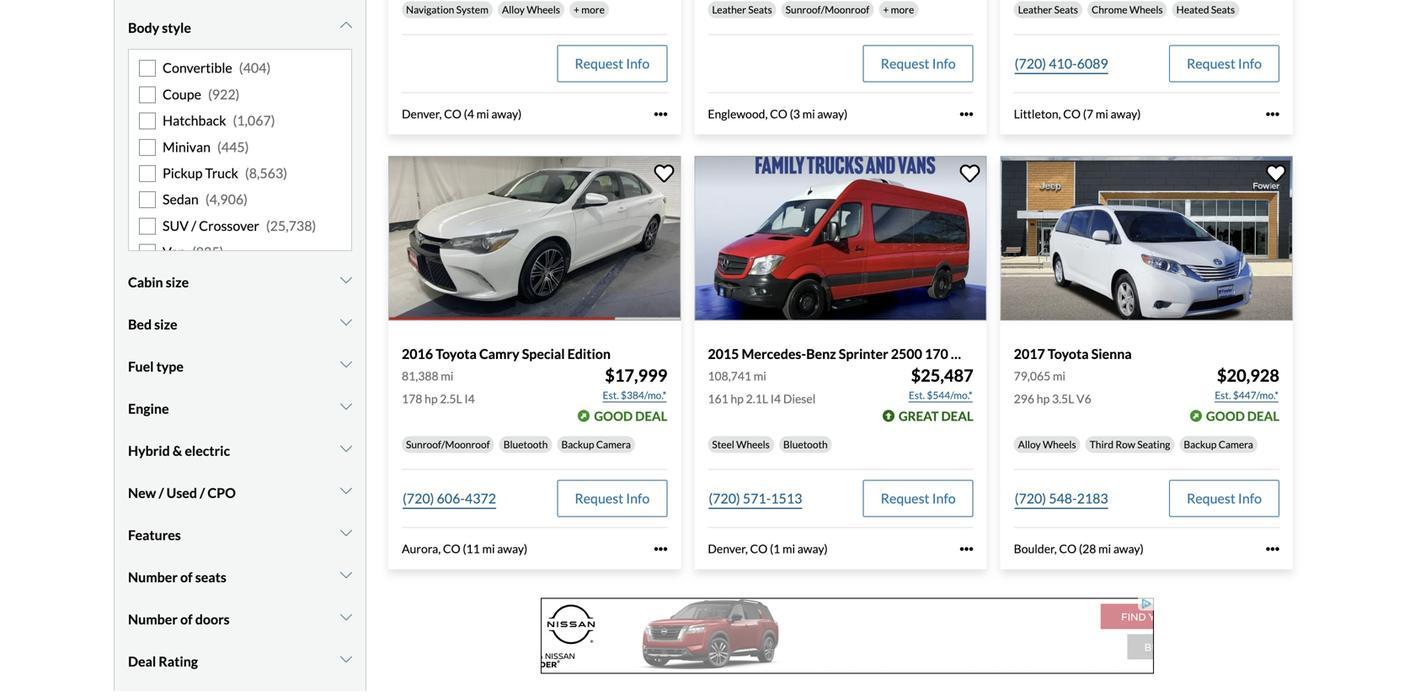 Task type: locate. For each thing, give the bounding box(es) containing it.
0 horizontal spatial backup camera
[[562, 438, 631, 451]]

heated
[[1177, 3, 1210, 16]]

co for (4 mi away)
[[444, 107, 462, 121]]

0 horizontal spatial /
[[159, 485, 164, 501]]

co left (11
[[443, 542, 461, 556]]

minivan (445)
[[163, 138, 249, 155]]

2 seats from the left
[[1055, 3, 1079, 16]]

seats
[[749, 3, 773, 16], [1055, 3, 1079, 16], [1212, 3, 1236, 16]]

request for (720) 606-4372
[[575, 490, 624, 507]]

178
[[402, 392, 423, 406]]

navigation system
[[406, 3, 489, 16]]

2 vertical spatial chevron down image
[[340, 652, 352, 666]]

0 horizontal spatial deal
[[636, 408, 668, 424]]

toyota up 81,388 mi 178 hp 2.5l i4
[[436, 346, 477, 362]]

2 of from the top
[[180, 611, 193, 628]]

chevron down image inside deal rating "dropdown button"
[[340, 652, 352, 666]]

mi inside 108,741 mi 161 hp 2.1l i4 diesel
[[754, 369, 767, 383]]

1 i4 from the left
[[465, 392, 475, 406]]

chevron down image for features
[[340, 526, 352, 540]]

sedan
[[163, 191, 199, 207]]

1 vertical spatial denver,
[[708, 542, 748, 556]]

crossover
[[199, 217, 259, 234]]

2 est. from the left
[[909, 389, 925, 401]]

mi for (7
[[1096, 107, 1109, 121]]

chevron down image for deal rating
[[340, 652, 352, 666]]

0 vertical spatial denver,
[[402, 107, 442, 121]]

request info for (720) 606-4372
[[575, 490, 650, 507]]

0 vertical spatial alloy wheels
[[502, 3, 560, 16]]

i4
[[465, 392, 475, 406], [771, 392, 781, 406]]

est. down $17,999
[[603, 389, 619, 401]]

alloy wheels right system
[[502, 3, 560, 16]]

away) right (11
[[497, 542, 528, 556]]

1 horizontal spatial denver,
[[708, 542, 748, 556]]

7 chevron down image from the top
[[340, 568, 352, 582]]

0 horizontal spatial more
[[582, 3, 605, 16]]

mi right (3
[[803, 107, 816, 121]]

1 chevron down image from the top
[[340, 315, 352, 329]]

1 horizontal spatial hp
[[731, 392, 744, 406]]

backup
[[562, 438, 595, 451], [1184, 438, 1217, 451]]

chevron down image inside the fuel type dropdown button
[[340, 357, 352, 371]]

0 horizontal spatial + more
[[574, 3, 605, 16]]

(720) inside button
[[403, 490, 434, 507]]

hp for $17,999
[[425, 392, 438, 406]]

2 toyota from the left
[[1048, 346, 1089, 362]]

co left (3
[[770, 107, 788, 121]]

1 leather from the left
[[712, 3, 747, 16]]

hybrid & electric button
[[128, 430, 352, 472]]

/ right new
[[159, 485, 164, 501]]

(720) 548-2183
[[1015, 490, 1109, 507]]

1 horizontal spatial est.
[[909, 389, 925, 401]]

2 leather seats from the left
[[1019, 3, 1079, 16]]

i4 inside 108,741 mi 161 hp 2.1l i4 diesel
[[771, 392, 781, 406]]

1 horizontal spatial bluetooth
[[784, 438, 828, 451]]

3 deal from the left
[[1248, 408, 1280, 424]]

1 vertical spatial alloy wheels
[[1019, 438, 1077, 451]]

+ more for denver, co (4 mi away)
[[574, 3, 605, 16]]

info for (720) 410-6089
[[1239, 55, 1262, 72]]

5 chevron down image from the top
[[340, 484, 352, 497]]

4 chevron down image from the top
[[340, 442, 352, 455]]

0 horizontal spatial +
[[574, 3, 580, 16]]

chevron down image
[[340, 19, 352, 32], [340, 273, 352, 287], [340, 357, 352, 371], [340, 442, 352, 455], [340, 484, 352, 497], [340, 526, 352, 540], [340, 568, 352, 582], [340, 610, 352, 624]]

new / used / cpo
[[128, 485, 236, 501]]

/ left the cpo
[[200, 485, 205, 501]]

special
[[522, 346, 565, 362]]

3 hp from the left
[[1037, 392, 1050, 406]]

number up deal rating
[[128, 611, 178, 628]]

2 horizontal spatial deal
[[1248, 408, 1280, 424]]

1 vertical spatial of
[[180, 611, 193, 628]]

camera for $17,999
[[596, 438, 631, 451]]

2 leather from the left
[[1019, 3, 1053, 16]]

number for number of doors
[[128, 611, 178, 628]]

van down suv
[[163, 244, 185, 260]]

2015 mercedes-benz sprinter 2500 170 wb passenger van rwd
[[708, 346, 1100, 362]]

co left '(1'
[[750, 542, 768, 556]]

mi up 2.5l
[[441, 369, 454, 383]]

(8,563)
[[245, 165, 287, 181]]

of left seats
[[180, 569, 193, 585]]

0 horizontal spatial backup
[[562, 438, 595, 451]]

0 horizontal spatial sunroof/moonroof
[[406, 438, 490, 451]]

heated seats
[[1177, 3, 1236, 16]]

1 good from the left
[[594, 408, 633, 424]]

size inside dropdown button
[[166, 274, 189, 290]]

chevron down image for body style
[[340, 19, 352, 32]]

est. inside $17,999 est. $384/mo.*
[[603, 389, 619, 401]]

convertible (404)
[[163, 60, 271, 76]]

mi right (4
[[477, 107, 489, 121]]

deal down $544/mo.*
[[942, 408, 974, 424]]

chevron down image inside hybrid & electric dropdown button
[[340, 442, 352, 455]]

alloy wheels down 3.5l
[[1019, 438, 1077, 451]]

deal down the $447/mo.*
[[1248, 408, 1280, 424]]

1 horizontal spatial leather seats
[[1019, 3, 1079, 16]]

2 good from the left
[[1207, 408, 1245, 424]]

1 horizontal spatial leather
[[1019, 3, 1053, 16]]

of left doors at the left of page
[[180, 611, 193, 628]]

1 + from the left
[[574, 3, 580, 16]]

camera down est. $384/mo.* button
[[596, 438, 631, 451]]

hp inside 81,388 mi 178 hp 2.5l i4
[[425, 392, 438, 406]]

hp for $25,487
[[731, 392, 744, 406]]

number of doors
[[128, 611, 230, 628]]

1 horizontal spatial + more
[[883, 3, 915, 16]]

2 horizontal spatial ellipsis h image
[[1267, 107, 1280, 121]]

camry
[[479, 346, 520, 362]]

used
[[167, 485, 197, 501]]

(11
[[463, 542, 480, 556]]

seats for request
[[749, 3, 773, 16]]

edition
[[568, 346, 611, 362]]

of for seats
[[180, 569, 193, 585]]

co left the (28
[[1060, 542, 1077, 556]]

i4 inside 81,388 mi 178 hp 2.5l i4
[[465, 392, 475, 406]]

mi right (11
[[482, 542, 495, 556]]

1 more from the left
[[582, 3, 605, 16]]

request info
[[575, 55, 650, 72], [881, 55, 956, 72], [1187, 55, 1262, 72], [575, 490, 650, 507], [881, 490, 956, 507], [1187, 490, 1262, 507]]

2 backup camera from the left
[[1184, 438, 1254, 451]]

chevron down image inside new / used / cpo dropdown button
[[340, 484, 352, 497]]

third
[[1090, 438, 1114, 451]]

mi for (11
[[482, 542, 495, 556]]

1 horizontal spatial van
[[1041, 346, 1064, 362]]

away) right '(1'
[[798, 542, 828, 556]]

hatchback
[[163, 112, 226, 129]]

0 horizontal spatial ellipsis h image
[[654, 542, 668, 556]]

request info button for (720) 548-2183
[[1170, 480, 1280, 517]]

1 horizontal spatial i4
[[771, 392, 781, 406]]

mi right (7
[[1096, 107, 1109, 121]]

of
[[180, 569, 193, 585], [180, 611, 193, 628]]

0 vertical spatial size
[[166, 274, 189, 290]]

1 horizontal spatial sunroof/moonroof
[[786, 3, 870, 16]]

good down est. $447/mo.* button
[[1207, 408, 1245, 424]]

pickup truck (8,563)
[[163, 165, 287, 181]]

0 vertical spatial chevron down image
[[340, 315, 352, 329]]

0 horizontal spatial i4
[[465, 392, 475, 406]]

est. inside $25,487 est. $544/mo.*
[[909, 389, 925, 401]]

/ right suv
[[191, 217, 196, 234]]

1 number from the top
[[128, 569, 178, 585]]

0 vertical spatial alloy
[[502, 3, 525, 16]]

more for denver, co (4 mi away)
[[582, 3, 605, 16]]

81,388 mi 178 hp 2.5l i4
[[402, 369, 475, 406]]

deal down $384/mo.*
[[636, 408, 668, 424]]

1 deal from the left
[[636, 408, 668, 424]]

1 vertical spatial size
[[154, 316, 177, 333]]

info for (720) 571-1513
[[933, 490, 956, 507]]

leather
[[712, 3, 747, 16], [1019, 3, 1053, 16]]

2 camera from the left
[[1219, 438, 1254, 451]]

1 + more from the left
[[574, 3, 605, 16]]

est. $384/mo.* button
[[602, 387, 668, 404]]

1 horizontal spatial ellipsis h image
[[960, 542, 974, 556]]

1 vertical spatial alloy
[[1019, 438, 1041, 451]]

mi for (28
[[1099, 542, 1112, 556]]

(720) left 410-
[[1015, 55, 1047, 72]]

0 horizontal spatial hp
[[425, 392, 438, 406]]

ellipsis h image for (720) 410-6089
[[1267, 107, 1280, 121]]

0 horizontal spatial van
[[163, 244, 185, 260]]

3 chevron down image from the top
[[340, 652, 352, 666]]

2 good deal from the left
[[1207, 408, 1280, 424]]

0 horizontal spatial toyota
[[436, 346, 477, 362]]

0 horizontal spatial est.
[[603, 389, 619, 401]]

1 good deal from the left
[[594, 408, 668, 424]]

0 vertical spatial of
[[180, 569, 193, 585]]

mi inside 81,388 mi 178 hp 2.5l i4
[[441, 369, 454, 383]]

2 number from the top
[[128, 611, 178, 628]]

2 horizontal spatial hp
[[1037, 392, 1050, 406]]

request for (720) 548-2183
[[1187, 490, 1236, 507]]

0 horizontal spatial denver,
[[402, 107, 442, 121]]

2 horizontal spatial seats
[[1212, 3, 1236, 16]]

(720) 606-4372 button
[[402, 480, 497, 517]]

1 vertical spatial chevron down image
[[340, 400, 352, 413]]

1 vertical spatial sunroof/moonroof
[[406, 438, 490, 451]]

(825)
[[192, 244, 224, 260]]

+ for denver, co (4 mi away)
[[574, 3, 580, 16]]

1 leather seats from the left
[[712, 3, 773, 16]]

3 chevron down image from the top
[[340, 357, 352, 371]]

camera down est. $447/mo.* button
[[1219, 438, 1254, 451]]

fuel type
[[128, 358, 184, 375]]

2500
[[891, 346, 923, 362]]

chevron down image inside "bed size" dropdown button
[[340, 315, 352, 329]]

good for $17,999
[[594, 408, 633, 424]]

chevron down image inside cabin size dropdown button
[[340, 273, 352, 287]]

1 backup camera from the left
[[562, 438, 631, 451]]

mi right '(1'
[[783, 542, 796, 556]]

request info button for (720) 571-1513
[[864, 480, 974, 517]]

(922)
[[208, 86, 240, 102]]

size inside dropdown button
[[154, 316, 177, 333]]

good deal for $17,999
[[594, 408, 668, 424]]

1 backup from the left
[[562, 438, 595, 451]]

mercedes-
[[742, 346, 807, 362]]

diesel
[[784, 392, 816, 406]]

denver, left (4
[[402, 107, 442, 121]]

blizzard pearl 2016 toyota camry special edition sedan front-wheel drive automatic image
[[389, 156, 681, 321]]

good
[[594, 408, 633, 424], [1207, 408, 1245, 424]]

co left (4
[[444, 107, 462, 121]]

system
[[456, 3, 489, 16]]

2 horizontal spatial ellipsis h image
[[1267, 542, 1280, 556]]

leather for request
[[712, 3, 747, 16]]

(720) for $25,487
[[709, 490, 741, 507]]

2 horizontal spatial est.
[[1215, 389, 1232, 401]]

170
[[925, 346, 949, 362]]

0 horizontal spatial alloy wheels
[[502, 3, 560, 16]]

hp inside 79,065 mi 296 hp 3.5l v6
[[1037, 392, 1050, 406]]

toyota up 79,065 mi 296 hp 3.5l v6
[[1048, 346, 1089, 362]]

$20,928 est. $447/mo.*
[[1215, 365, 1280, 401]]

request info button
[[557, 45, 668, 82], [864, 45, 974, 82], [1170, 45, 1280, 82], [557, 480, 668, 517], [864, 480, 974, 517], [1170, 480, 1280, 517]]

1 camera from the left
[[596, 438, 631, 451]]

1 toyota from the left
[[436, 346, 477, 362]]

4372
[[465, 490, 496, 507]]

i4 for $17,999
[[465, 392, 475, 406]]

0 horizontal spatial camera
[[596, 438, 631, 451]]

chevron down image inside number of doors dropdown button
[[340, 610, 352, 624]]

denver, for denver, co (4 mi away)
[[402, 107, 442, 121]]

alloy down 296
[[1019, 438, 1041, 451]]

2 deal from the left
[[942, 408, 974, 424]]

of for doors
[[180, 611, 193, 628]]

request info button for (720) 410-6089
[[1170, 45, 1280, 82]]

request info button for (720) 606-4372
[[557, 480, 668, 517]]

1 horizontal spatial +
[[883, 3, 889, 16]]

size right cabin
[[166, 274, 189, 290]]

est. down $20,928
[[1215, 389, 1232, 401]]

away) right (4
[[492, 107, 522, 121]]

more for englewood, co (3 mi away)
[[891, 3, 915, 16]]

0 horizontal spatial good
[[594, 408, 633, 424]]

denver, left '(1'
[[708, 542, 748, 556]]

mi up 2.1l
[[754, 369, 767, 383]]

chevron down image
[[340, 315, 352, 329], [340, 400, 352, 413], [340, 652, 352, 666]]

0 vertical spatial number
[[128, 569, 178, 585]]

2 more from the left
[[891, 3, 915, 16]]

size right bed
[[154, 316, 177, 333]]

1 horizontal spatial backup camera
[[1184, 438, 1254, 451]]

1 horizontal spatial camera
[[1219, 438, 1254, 451]]

ellipsis h image for $17,999
[[654, 542, 668, 556]]

chevron down image inside number of seats dropdown button
[[340, 568, 352, 582]]

mi for (3
[[803, 107, 816, 121]]

0 horizontal spatial alloy
[[502, 3, 525, 16]]

deal
[[128, 653, 156, 670]]

1 hp from the left
[[425, 392, 438, 406]]

est. inside $20,928 est. $447/mo.*
[[1215, 389, 1232, 401]]

2 + more from the left
[[883, 3, 915, 16]]

hp
[[425, 392, 438, 406], [731, 392, 744, 406], [1037, 392, 1050, 406]]

info
[[626, 55, 650, 72], [933, 55, 956, 72], [1239, 55, 1262, 72], [626, 490, 650, 507], [933, 490, 956, 507], [1239, 490, 1262, 507]]

mi up 3.5l
[[1053, 369, 1066, 383]]

(720) left 606-
[[403, 490, 434, 507]]

1 est. from the left
[[603, 389, 619, 401]]

deal for $25,487
[[942, 408, 974, 424]]

2 hp from the left
[[731, 392, 744, 406]]

backup camera down est. $447/mo.* button
[[1184, 438, 1254, 451]]

0 horizontal spatial leather seats
[[712, 3, 773, 16]]

van up 79,065
[[1041, 346, 1064, 362]]

backup camera down est. $384/mo.* button
[[562, 438, 631, 451]]

0 horizontal spatial bluetooth
[[504, 438, 548, 451]]

leather for (720)
[[1019, 3, 1053, 16]]

away) for littleton, co (7 mi away)
[[1111, 107, 1141, 121]]

chevron down image inside the body style dropdown button
[[340, 19, 352, 32]]

1 horizontal spatial alloy wheels
[[1019, 438, 1077, 451]]

electric
[[185, 443, 230, 459]]

hp right 296
[[1037, 392, 1050, 406]]

cabin size button
[[128, 261, 352, 304]]

away) for aurora, co (11 mi away)
[[497, 542, 528, 556]]

number down the features
[[128, 569, 178, 585]]

fuel
[[128, 358, 154, 375]]

est. for $25,487
[[909, 389, 925, 401]]

hp right 161
[[731, 392, 744, 406]]

deal for $20,928
[[1248, 408, 1280, 424]]

1 horizontal spatial /
[[191, 217, 196, 234]]

cabin size
[[128, 274, 189, 290]]

1 horizontal spatial deal
[[942, 408, 974, 424]]

away) right the (28
[[1114, 542, 1144, 556]]

good deal down est. $384/mo.* button
[[594, 408, 668, 424]]

away) right (3
[[818, 107, 848, 121]]

0 horizontal spatial leather
[[712, 3, 747, 16]]

ellipsis h image
[[654, 107, 668, 121], [1267, 107, 1280, 121], [960, 542, 974, 556]]

alloy right system
[[502, 3, 525, 16]]

mi right the (28
[[1099, 542, 1112, 556]]

i4 right 2.1l
[[771, 392, 781, 406]]

backup camera for $17,999
[[562, 438, 631, 451]]

rating
[[159, 653, 198, 670]]

0 vertical spatial van
[[163, 244, 185, 260]]

co for (1 mi away)
[[750, 542, 768, 556]]

chevron down image for number of seats
[[340, 568, 352, 582]]

chevron down image inside features 'dropdown button'
[[340, 526, 352, 540]]

good deal down est. $447/mo.* button
[[1207, 408, 1280, 424]]

chevron down image inside engine dropdown button
[[340, 400, 352, 413]]

(720) 410-6089 button
[[1014, 45, 1110, 82]]

1 vertical spatial number
[[128, 611, 178, 628]]

v6
[[1077, 392, 1092, 406]]

1 horizontal spatial seats
[[1055, 3, 1079, 16]]

(720) left 571-
[[709, 490, 741, 507]]

more
[[582, 3, 605, 16], [891, 3, 915, 16]]

1 of from the top
[[180, 569, 193, 585]]

3 est. from the left
[[1215, 389, 1232, 401]]

1 bluetooth from the left
[[504, 438, 548, 451]]

request for (720) 571-1513
[[881, 490, 930, 507]]

wheels
[[527, 3, 560, 16], [1130, 3, 1163, 16], [737, 438, 770, 451], [1043, 438, 1077, 451]]

1 horizontal spatial good
[[1207, 408, 1245, 424]]

hp inside 108,741 mi 161 hp 2.1l i4 diesel
[[731, 392, 744, 406]]

est. up great
[[909, 389, 925, 401]]

0 horizontal spatial good deal
[[594, 408, 668, 424]]

toyota for $20,928
[[1048, 346, 1089, 362]]

2 chevron down image from the top
[[340, 273, 352, 287]]

2.5l
[[440, 392, 462, 406]]

i4 right 2.5l
[[465, 392, 475, 406]]

number
[[128, 569, 178, 585], [128, 611, 178, 628]]

1 horizontal spatial more
[[891, 3, 915, 16]]

est.
[[603, 389, 619, 401], [909, 389, 925, 401], [1215, 389, 1232, 401]]

hp right 178
[[425, 392, 438, 406]]

ellipsis h image
[[960, 107, 974, 121], [654, 542, 668, 556], [1267, 542, 1280, 556]]

away) right (7
[[1111, 107, 1141, 121]]

8 chevron down image from the top
[[340, 610, 352, 624]]

606-
[[437, 490, 465, 507]]

number of seats button
[[128, 556, 352, 599]]

2 i4 from the left
[[771, 392, 781, 406]]

great
[[899, 408, 939, 424]]

1 horizontal spatial toyota
[[1048, 346, 1089, 362]]

/ for new
[[159, 485, 164, 501]]

1 horizontal spatial backup
[[1184, 438, 1217, 451]]

410-
[[1049, 55, 1078, 72]]

denver, co (4 mi away)
[[402, 107, 522, 121]]

2 + from the left
[[883, 3, 889, 16]]

camera
[[596, 438, 631, 451], [1219, 438, 1254, 451]]

chevron down image for new / used / cpo
[[340, 484, 352, 497]]

2 backup from the left
[[1184, 438, 1217, 451]]

est. $544/mo.* button
[[908, 387, 974, 404]]

away)
[[492, 107, 522, 121], [818, 107, 848, 121], [1111, 107, 1141, 121], [497, 542, 528, 556], [798, 542, 828, 556], [1114, 542, 1144, 556]]

2 chevron down image from the top
[[340, 400, 352, 413]]

co left (7
[[1064, 107, 1081, 121]]

info for (720) 606-4372
[[626, 490, 650, 507]]

backup for $20,928
[[1184, 438, 1217, 451]]

6 chevron down image from the top
[[340, 526, 352, 540]]

good down est. $384/mo.* button
[[594, 408, 633, 424]]

0 horizontal spatial ellipsis h image
[[654, 107, 668, 121]]

1 seats from the left
[[749, 3, 773, 16]]

2016 toyota camry special edition
[[402, 346, 611, 362]]

size
[[166, 274, 189, 290], [154, 316, 177, 333]]

1 horizontal spatial good deal
[[1207, 408, 1280, 424]]

/
[[191, 217, 196, 234], [159, 485, 164, 501], [200, 485, 205, 501]]

coupe
[[163, 86, 201, 102]]

0 horizontal spatial seats
[[749, 3, 773, 16]]

alloy wheels
[[502, 3, 560, 16], [1019, 438, 1077, 451]]

co for (3 mi away)
[[770, 107, 788, 121]]

1 chevron down image from the top
[[340, 19, 352, 32]]

2 bluetooth from the left
[[784, 438, 828, 451]]

(720) left 548-
[[1015, 490, 1047, 507]]



Task type: vqa. For each thing, say whether or not it's contained in the screenshot.
the v6 to the right
no



Task type: describe. For each thing, give the bounding box(es) containing it.
est. for $20,928
[[1215, 389, 1232, 401]]

bluetooth for $17,999
[[504, 438, 548, 451]]

$384/mo.*
[[621, 389, 667, 401]]

sedan (4,906)
[[163, 191, 248, 207]]

denver, for denver, co (1 mi away)
[[708, 542, 748, 556]]

6089
[[1078, 55, 1109, 72]]

benz
[[807, 346, 837, 362]]

features button
[[128, 514, 352, 556]]

number of seats
[[128, 569, 227, 585]]

chevron down image for fuel type
[[340, 357, 352, 371]]

sprinter
[[839, 346, 889, 362]]

chrome
[[1092, 3, 1128, 16]]

co for (7 mi away)
[[1064, 107, 1081, 121]]

1 horizontal spatial ellipsis h image
[[960, 107, 974, 121]]

wheels left third
[[1043, 438, 1077, 451]]

+ more for englewood, co (3 mi away)
[[883, 3, 915, 16]]

(25,738)
[[266, 217, 316, 234]]

features
[[128, 527, 181, 543]]

2016
[[402, 346, 433, 362]]

2183
[[1078, 490, 1109, 507]]

good for $20,928
[[1207, 408, 1245, 424]]

hatchback (1,067)
[[163, 112, 275, 129]]

(404)
[[239, 60, 271, 76]]

request info for (720) 410-6089
[[1187, 55, 1262, 72]]

0 vertical spatial sunroof/moonroof
[[786, 3, 870, 16]]

away) for denver, co (1 mi away)
[[798, 542, 828, 556]]

$25,487 est. $544/mo.*
[[909, 365, 974, 401]]

chrome wheels
[[1092, 3, 1163, 16]]

deal for $17,999
[[636, 408, 668, 424]]

79,065
[[1014, 369, 1051, 383]]

$544/mo.*
[[927, 389, 973, 401]]

1 horizontal spatial alloy
[[1019, 438, 1041, 451]]

style
[[162, 20, 191, 36]]

leather seats for (720)
[[1019, 3, 1079, 16]]

info for (720) 548-2183
[[1239, 490, 1262, 507]]

away) for denver, co (4 mi away)
[[492, 107, 522, 121]]

+ for englewood, co (3 mi away)
[[883, 3, 889, 16]]

&
[[173, 443, 182, 459]]

hybrid & electric
[[128, 443, 230, 459]]

row
[[1116, 438, 1136, 451]]

1513
[[771, 490, 803, 507]]

backup for $17,999
[[562, 438, 595, 451]]

leather seats for request
[[712, 3, 773, 16]]

(4
[[464, 107, 474, 121]]

cabin
[[128, 274, 163, 290]]

ellipsis h image for request info
[[654, 107, 668, 121]]

boulder, co (28 mi away)
[[1014, 542, 1144, 556]]

good deal for $20,928
[[1207, 408, 1280, 424]]

bluetooth for $25,487
[[784, 438, 828, 451]]

(7
[[1084, 107, 1094, 121]]

2 horizontal spatial /
[[200, 485, 205, 501]]

away) for boulder, co (28 mi away)
[[1114, 542, 1144, 556]]

aurora,
[[402, 542, 441, 556]]

minivan
[[163, 138, 211, 155]]

(720) 606-4372
[[403, 490, 496, 507]]

i4 for $25,487
[[771, 392, 781, 406]]

wheels right chrome
[[1130, 3, 1163, 16]]

navigation
[[406, 3, 454, 16]]

$20,928
[[1218, 365, 1280, 386]]

79,065 mi 296 hp 3.5l v6
[[1014, 369, 1092, 406]]

fuel type button
[[128, 346, 352, 388]]

108,741 mi 161 hp 2.1l i4 diesel
[[708, 369, 816, 406]]

(3
[[790, 107, 801, 121]]

coupe (922)
[[163, 86, 240, 102]]

$17,999
[[605, 365, 668, 386]]

chevron down image for cabin size
[[340, 273, 352, 287]]

(720) for $20,928
[[1015, 490, 1047, 507]]

81,388
[[402, 369, 439, 383]]

2017
[[1014, 346, 1046, 362]]

(720) 571-1513 button
[[708, 480, 803, 517]]

mi inside 79,065 mi 296 hp 3.5l v6
[[1053, 369, 1066, 383]]

$25,487
[[911, 365, 974, 386]]

deal rating button
[[128, 641, 352, 683]]

3 seats from the left
[[1212, 3, 1236, 16]]

co for (11 mi away)
[[443, 542, 461, 556]]

size for bed size
[[154, 316, 177, 333]]

/ for suv
[[191, 217, 196, 234]]

bed
[[128, 316, 152, 333]]

mi for (1
[[783, 542, 796, 556]]

engine button
[[128, 388, 352, 430]]

(1
[[770, 542, 781, 556]]

seating
[[1138, 438, 1171, 451]]

1 vertical spatial van
[[1041, 346, 1064, 362]]

new / used / cpo button
[[128, 472, 352, 514]]

chevron down image for number of doors
[[340, 610, 352, 624]]

(720) 410-6089
[[1015, 55, 1109, 72]]

advertisement element
[[541, 598, 1155, 674]]

doors
[[195, 611, 230, 628]]

number for number of seats
[[128, 569, 178, 585]]

deal rating
[[128, 653, 198, 670]]

(720) for $17,999
[[403, 490, 434, 507]]

rwd
[[1067, 346, 1100, 362]]

2.1l
[[746, 392, 769, 406]]

steel
[[712, 438, 735, 451]]

size for cabin size
[[166, 274, 189, 290]]

chevron down image for bed size
[[340, 315, 352, 329]]

pickup
[[163, 165, 203, 181]]

request info for (720) 571-1513
[[881, 490, 956, 507]]

great deal
[[899, 408, 974, 424]]

$17,999 est. $384/mo.*
[[603, 365, 668, 401]]

seats for (720)
[[1055, 3, 1079, 16]]

littleton,
[[1014, 107, 1061, 121]]

(1,067)
[[233, 112, 275, 129]]

hybrid
[[128, 443, 170, 459]]

(445)
[[217, 138, 249, 155]]

truck
[[205, 165, 238, 181]]

white 2017 toyota sienna minivan  8-speed automatic image
[[1001, 156, 1294, 321]]

2017 toyota sienna
[[1014, 346, 1132, 362]]

cpo
[[208, 485, 236, 501]]

chevron down image for engine
[[340, 400, 352, 413]]

wheels right steel at the bottom of page
[[737, 438, 770, 451]]

type
[[156, 358, 184, 375]]

away) for englewood, co (3 mi away)
[[818, 107, 848, 121]]

2015
[[708, 346, 739, 362]]

3.5l
[[1053, 392, 1075, 406]]

camera for $20,928
[[1219, 438, 1254, 451]]

ellipsis h image for $20,928
[[1267, 542, 1280, 556]]

co for (28 mi away)
[[1060, 542, 1077, 556]]

wheels right system
[[527, 3, 560, 16]]

boulder,
[[1014, 542, 1057, 556]]

chevron down image for hybrid & electric
[[340, 442, 352, 455]]

hp for $20,928
[[1037, 392, 1050, 406]]

request info for (720) 548-2183
[[1187, 490, 1262, 507]]

108,741
[[708, 369, 752, 383]]

red 2015 mercedes-benz sprinter 2500 170 wb passenger van rwd van 4x2 7-speed automatic image
[[695, 156, 987, 321]]

englewood, co (3 mi away)
[[708, 107, 848, 121]]

request for (720) 410-6089
[[1187, 55, 1236, 72]]

new
[[128, 485, 156, 501]]

toyota for $17,999
[[436, 346, 477, 362]]

third row seating
[[1090, 438, 1171, 451]]

steel wheels
[[712, 438, 770, 451]]

est. for $17,999
[[603, 389, 619, 401]]

engine
[[128, 400, 169, 417]]

est. $447/mo.* button
[[1215, 387, 1280, 404]]

passenger
[[977, 346, 1038, 362]]

548-
[[1049, 490, 1078, 507]]

seats
[[195, 569, 227, 585]]

mi for (4
[[477, 107, 489, 121]]

backup camera for $20,928
[[1184, 438, 1254, 451]]



